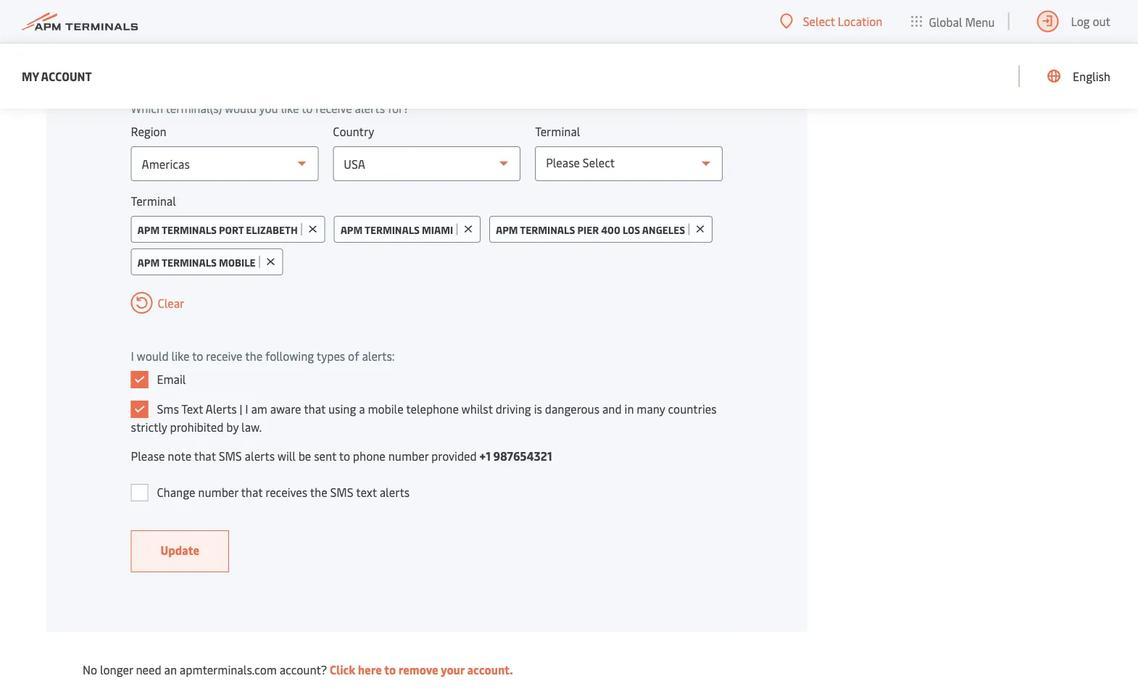 Task type: vqa. For each thing, say whether or not it's contained in the screenshot.
would to the left
yes



Task type: locate. For each thing, give the bounding box(es) containing it.
to
[[302, 100, 313, 116], [192, 348, 203, 364], [339, 449, 350, 464], [384, 662, 396, 678]]

would
[[225, 100, 257, 116], [137, 348, 169, 364]]

terminal down region at the top
[[131, 193, 176, 209]]

please
[[546, 154, 580, 170], [131, 449, 165, 464]]

0 vertical spatial the
[[245, 348, 263, 364]]

location
[[838, 13, 883, 29]]

terminals for port
[[162, 223, 217, 236]]

account
[[41, 68, 92, 84]]

1 horizontal spatial the
[[310, 485, 328, 500]]

global menu
[[929, 14, 995, 29]]

+1
[[480, 449, 491, 464]]

alerts right text
[[380, 485, 410, 500]]

to right here
[[384, 662, 396, 678]]

please up pier
[[546, 154, 580, 170]]

number right phone
[[388, 449, 429, 464]]

apm inside apm terminals mobile button
[[137, 255, 160, 269]]

english button
[[1048, 44, 1111, 109]]

elizabeth
[[246, 223, 298, 236]]

provided
[[432, 449, 477, 464]]

number
[[388, 449, 429, 464], [198, 485, 238, 500]]

global
[[929, 14, 963, 29]]

like up 'email'
[[172, 348, 190, 364]]

alerts
[[206, 401, 237, 417]]

i would like to receive the following types of alerts:
[[131, 348, 395, 364]]

terminals for pier
[[520, 223, 575, 236]]

1 vertical spatial number
[[198, 485, 238, 500]]

terminals inside the apm terminals miami "button"
[[365, 223, 420, 236]]

1 horizontal spatial sms
[[330, 485, 354, 500]]

that
[[304, 401, 326, 417], [194, 449, 216, 464], [241, 485, 263, 500]]

that left using
[[304, 401, 326, 417]]

select location button
[[780, 13, 883, 29]]

0 horizontal spatial sms
[[219, 449, 242, 464]]

aware
[[270, 401, 301, 417]]

terminals left pier
[[520, 223, 575, 236]]

whilst
[[462, 401, 493, 417]]

please for please select
[[546, 154, 580, 170]]

out
[[1093, 13, 1111, 29]]

|
[[240, 401, 242, 417]]

note
[[168, 449, 192, 464]]

no longer need an apmterminals.com account? click here to remove your account.
[[83, 662, 513, 678]]

my
[[22, 68, 39, 84]]

a
[[359, 401, 365, 417]]

2 vertical spatial alerts
[[380, 485, 410, 500]]

1 horizontal spatial please
[[546, 154, 580, 170]]

rail operations
[[157, 24, 236, 39]]

select up the apm terminals pier 400 los angeles button
[[583, 154, 615, 170]]

alerts up country
[[355, 100, 385, 116]]

receives
[[266, 485, 308, 500]]

be
[[299, 449, 311, 464]]

clear
[[158, 295, 184, 311]]

987654321
[[493, 449, 552, 464]]

to right sent
[[339, 449, 350, 464]]

terminals inside apm terminals port elizabeth button
[[162, 223, 217, 236]]

0 vertical spatial alerts
[[355, 100, 385, 116]]

1 horizontal spatial would
[[225, 100, 257, 116]]

update button
[[131, 531, 229, 573]]

many
[[637, 401, 665, 417]]

select location
[[803, 13, 883, 29]]

1 horizontal spatial receive
[[316, 100, 352, 116]]

1 horizontal spatial terminal
[[535, 124, 580, 139]]

the left following
[[245, 348, 263, 364]]

0 vertical spatial please
[[546, 154, 580, 170]]

english
[[1073, 68, 1111, 84]]

menu
[[966, 14, 995, 29]]

1 horizontal spatial i
[[245, 401, 248, 417]]

terminal
[[535, 124, 580, 139], [131, 193, 176, 209]]

apm inside "button"
[[341, 223, 363, 236]]

0 vertical spatial like
[[281, 100, 299, 116]]

sms
[[219, 449, 242, 464], [330, 485, 354, 500]]

0 horizontal spatial like
[[172, 348, 190, 364]]

2 vertical spatial that
[[241, 485, 263, 500]]

1 vertical spatial receive
[[206, 348, 243, 364]]

country
[[333, 124, 374, 139]]

i right |
[[245, 401, 248, 417]]

terminals
[[162, 223, 217, 236], [365, 223, 420, 236], [520, 223, 575, 236], [162, 255, 217, 269]]

0 horizontal spatial the
[[245, 348, 263, 364]]

please down strictly
[[131, 449, 165, 464]]

like right you
[[281, 100, 299, 116]]

0 vertical spatial select
[[803, 13, 835, 29]]

pier
[[578, 223, 599, 236]]

Email checkbox
[[131, 371, 148, 389]]

select
[[803, 13, 835, 29], [583, 154, 615, 170]]

terminal up please select
[[535, 124, 580, 139]]

1 horizontal spatial number
[[388, 449, 429, 464]]

am
[[251, 401, 267, 417]]

port
[[219, 223, 244, 236]]

apm inside button
[[496, 223, 518, 236]]

apm terminals port elizabeth button
[[131, 216, 325, 243]]

driving
[[496, 401, 531, 417]]

0 horizontal spatial would
[[137, 348, 169, 364]]

angeles
[[642, 223, 685, 236]]

0 horizontal spatial that
[[194, 449, 216, 464]]

would left you
[[225, 100, 257, 116]]

sms down by
[[219, 449, 242, 464]]

1 vertical spatial select
[[583, 154, 615, 170]]

1 vertical spatial that
[[194, 449, 216, 464]]

and
[[603, 401, 622, 417]]

0 vertical spatial that
[[304, 401, 326, 417]]

i up email checkbox on the bottom
[[131, 348, 134, 364]]

0 horizontal spatial i
[[131, 348, 134, 364]]

apm for apm terminals pier 400 los angeles
[[496, 223, 518, 236]]

alerts
[[355, 100, 385, 116], [245, 449, 275, 464], [380, 485, 410, 500]]

0 horizontal spatial receive
[[206, 348, 243, 364]]

1 vertical spatial i
[[245, 401, 248, 417]]

the right receives
[[310, 485, 328, 500]]

0 horizontal spatial terminal
[[131, 193, 176, 209]]

that left receives
[[241, 485, 263, 500]]

here
[[358, 662, 382, 678]]

please note that sms alerts will be sent to phone number provided +1 987654321
[[131, 449, 552, 464]]

account.
[[467, 662, 513, 678]]

0 vertical spatial would
[[225, 100, 257, 116]]

operations
[[179, 24, 236, 39]]

that inside sms text alerts | i am aware that using a mobile telephone whilst driving is dangerous and in many countries strictly prohibited by law.
[[304, 401, 326, 417]]

1 vertical spatial terminal
[[131, 193, 176, 209]]

0 vertical spatial number
[[388, 449, 429, 464]]

1 horizontal spatial select
[[803, 13, 835, 29]]

0 horizontal spatial please
[[131, 449, 165, 464]]

terminals up apm terminals mobile
[[162, 223, 217, 236]]

0 vertical spatial sms
[[219, 449, 242, 464]]

receive
[[316, 100, 352, 116], [206, 348, 243, 364]]

apm for apm terminals miami
[[341, 223, 363, 236]]

terminals left miami
[[365, 223, 420, 236]]

alerts for the
[[380, 485, 410, 500]]

1 vertical spatial the
[[310, 485, 328, 500]]

1 vertical spatial please
[[131, 449, 165, 464]]

terminals down apm terminals port elizabeth at the left of page
[[162, 255, 217, 269]]

apm
[[137, 223, 160, 236], [341, 223, 363, 236], [496, 223, 518, 236], [137, 255, 160, 269]]

i
[[131, 348, 134, 364], [245, 401, 248, 417]]

select left location
[[803, 13, 835, 29]]

using
[[328, 401, 356, 417]]

like
[[281, 100, 299, 116], [172, 348, 190, 364]]

alerts left will
[[245, 449, 275, 464]]

1 vertical spatial like
[[172, 348, 190, 364]]

which terminal(s) would you like to receive alerts for?
[[131, 100, 410, 116]]

sms
[[157, 401, 179, 417]]

receive up country
[[316, 100, 352, 116]]

the
[[245, 348, 263, 364], [310, 485, 328, 500]]

that right note in the left bottom of the page
[[194, 449, 216, 464]]

1 horizontal spatial that
[[241, 485, 263, 500]]

Gate Operations checkbox
[[131, 0, 148, 11]]

sms left text
[[330, 485, 354, 500]]

apm inside apm terminals port elizabeth button
[[137, 223, 160, 236]]

2 horizontal spatial that
[[304, 401, 326, 417]]

1 vertical spatial alerts
[[245, 449, 275, 464]]

remove
[[399, 662, 438, 678]]

would up email checkbox on the bottom
[[137, 348, 169, 364]]

log out link
[[1037, 0, 1111, 43]]

number right change
[[198, 485, 238, 500]]

0 horizontal spatial select
[[583, 154, 615, 170]]

by
[[226, 420, 239, 435]]

terminals inside the apm terminals pier 400 los angeles button
[[520, 223, 575, 236]]

terminals inside apm terminals mobile button
[[162, 255, 217, 269]]

apm for apm terminals port elizabeth
[[137, 223, 160, 236]]

receive up alerts
[[206, 348, 243, 364]]



Task type: describe. For each thing, give the bounding box(es) containing it.
dangerous
[[545, 401, 600, 417]]

that for receives
[[241, 485, 263, 500]]

countries
[[668, 401, 717, 417]]

los
[[623, 223, 640, 236]]

terminal(s)
[[166, 100, 222, 116]]

longer
[[100, 662, 133, 678]]

you
[[259, 100, 278, 116]]

click
[[330, 662, 355, 678]]

0 vertical spatial receive
[[316, 100, 352, 116]]

0 horizontal spatial number
[[198, 485, 238, 500]]

to up the text in the left bottom of the page
[[192, 348, 203, 364]]

strictly
[[131, 420, 167, 435]]

1 vertical spatial would
[[137, 348, 169, 364]]

to right you
[[302, 100, 313, 116]]

terminals for mobile
[[162, 255, 217, 269]]

mobile
[[219, 255, 256, 269]]

prohibited
[[170, 420, 224, 435]]

for?
[[388, 100, 410, 116]]

i inside sms text alerts | i am aware that using a mobile telephone whilst driving is dangerous and in many countries strictly prohibited by law.
[[245, 401, 248, 417]]

apm terminals pier 400 los angeles
[[496, 223, 685, 236]]

that for sms
[[194, 449, 216, 464]]

alerts:
[[362, 348, 395, 364]]

global menu button
[[897, 0, 1010, 43]]

alerts for like
[[355, 100, 385, 116]]

Barge Operations checkbox
[[131, 53, 148, 70]]

Sms Text Alerts | I am aware that using a mobile telephone whilst driving is dangerous and in many countries strictly prohibited by law. checkbox
[[131, 401, 148, 418]]

my account
[[22, 68, 92, 84]]

need
[[136, 662, 161, 678]]

will
[[278, 449, 296, 464]]

apmterminals.com
[[180, 662, 277, 678]]

change
[[157, 485, 195, 500]]

text
[[181, 401, 203, 417]]

update
[[161, 543, 199, 558]]

apm terminals miami
[[341, 223, 453, 236]]

email
[[157, 372, 186, 387]]

miami
[[422, 223, 453, 236]]

0 vertical spatial terminal
[[535, 124, 580, 139]]

types
[[317, 348, 345, 364]]

mobile
[[368, 401, 404, 417]]

telephone
[[406, 401, 459, 417]]

law.
[[242, 420, 262, 435]]

an
[[164, 662, 177, 678]]

Rail Operations checkbox
[[131, 23, 148, 41]]

apm terminals pier 400 los angeles button
[[489, 216, 713, 243]]

change number that receives the sms text alerts
[[157, 485, 410, 500]]

rail
[[157, 24, 176, 39]]

sms text alerts | i am aware that using a mobile telephone whilst driving is dangerous and in many countries strictly prohibited by law.
[[131, 401, 717, 435]]

1 horizontal spatial like
[[281, 100, 299, 116]]

your
[[441, 662, 465, 678]]

following
[[265, 348, 314, 364]]

please for please note that sms alerts will be sent to phone number provided +1 987654321
[[131, 449, 165, 464]]

sent
[[314, 449, 337, 464]]

apm for apm terminals mobile
[[137, 255, 160, 269]]

text
[[356, 485, 377, 500]]

clear button
[[131, 292, 184, 314]]

region
[[131, 124, 167, 139]]

0 vertical spatial i
[[131, 348, 134, 364]]

apm terminals miami button
[[334, 216, 481, 243]]

my account link
[[22, 67, 92, 85]]

of
[[348, 348, 359, 364]]

apm terminals mobile button
[[131, 249, 283, 276]]

which
[[131, 100, 163, 116]]

1 vertical spatial sms
[[330, 485, 354, 500]]

is
[[534, 401, 542, 417]]

400
[[601, 223, 621, 236]]

select inside button
[[803, 13, 835, 29]]

please select
[[546, 154, 615, 170]]

account?
[[280, 662, 327, 678]]

log out
[[1071, 13, 1111, 29]]

Change number that receives the SMS text alerts checkbox
[[131, 484, 148, 502]]

apm terminals port elizabeth
[[137, 223, 298, 236]]

apm terminals mobile
[[137, 255, 256, 269]]

terminals for miami
[[365, 223, 420, 236]]

in
[[625, 401, 634, 417]]

log
[[1071, 13, 1090, 29]]

phone
[[353, 449, 386, 464]]

click here to remove your account. link
[[330, 662, 513, 678]]

no
[[83, 662, 97, 678]]



